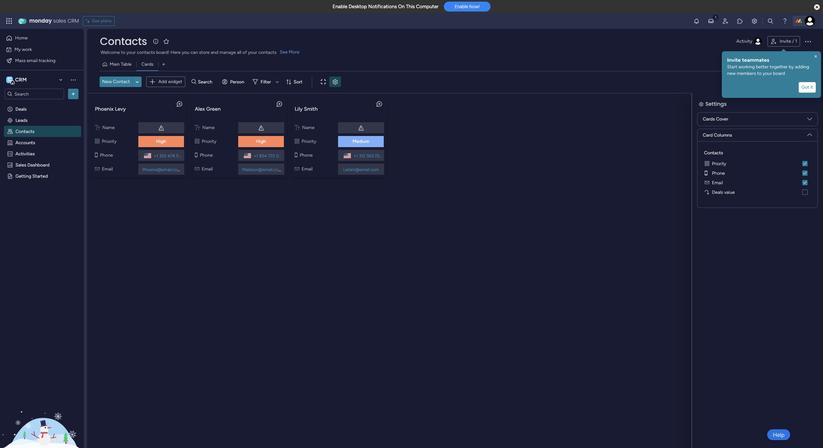 Task type: describe. For each thing, give the bounding box(es) containing it.
v2 status outline image for phoenix levy
[[95, 138, 100, 144]]

deals for topmost contacts heading
[[712, 189, 723, 195]]

green
[[206, 106, 221, 112]]

phone for phoenix
[[100, 152, 113, 158]]

apps image
[[737, 18, 743, 24]]

dashboard
[[27, 162, 50, 168]]

person
[[230, 79, 244, 85]]

main table
[[110, 61, 132, 67]]

welcome to your contacts board! here you can store and manage all of your contacts see more
[[101, 49, 299, 55]]

tracking
[[39, 58, 55, 63]]

getting
[[15, 173, 31, 179]]

0 vertical spatial card columns
[[703, 132, 732, 138]]

0 vertical spatial cover
[[716, 116, 728, 122]]

medium
[[353, 138, 369, 144]]

lottie animation element
[[0, 382, 84, 448]]

see more link
[[279, 49, 300, 56]]

dapulse close image
[[814, 4, 820, 11]]

workspace selection element
[[6, 76, 28, 84]]

enable desktop notifications on this computer
[[333, 4, 439, 10]]

1 image
[[713, 13, 719, 21]]

name for levy
[[102, 125, 115, 130]]

better
[[756, 64, 769, 70]]

lily
[[295, 106, 303, 112]]

mass
[[15, 58, 26, 63]]

0 horizontal spatial your
[[127, 50, 136, 55]]

see inside welcome to your contacts board! here you can store and manage all of your contacts see more
[[280, 49, 288, 55]]

main table button
[[100, 59, 136, 70]]

325
[[159, 153, 166, 158]]

add view image
[[162, 62, 165, 67]]

+1 312 563 2541
[[354, 153, 384, 158]]

new
[[102, 79, 112, 85]]

phoenix
[[95, 106, 114, 112]]

angle down image
[[136, 79, 139, 84]]

1 vertical spatial cards cover
[[702, 130, 728, 136]]

autopilot image
[[759, 60, 764, 68]]

0 vertical spatial cards cover
[[703, 116, 728, 122]]

activity button
[[734, 36, 765, 47]]

home button
[[4, 33, 71, 43]]

cards button
[[136, 59, 158, 70]]

more
[[289, 49, 299, 55]]

+1 for levy
[[154, 153, 158, 158]]

to inside welcome to your contacts board! here you can store and manage all of your contacts see more
[[121, 50, 125, 55]]

together
[[770, 64, 788, 70]]

options image
[[70, 91, 77, 97]]

phoenix levy
[[95, 106, 126, 112]]

all
[[237, 50, 241, 55]]

0 vertical spatial columns
[[714, 132, 732, 138]]

members
[[737, 71, 756, 76]]

+1 854 722 0499 link
[[251, 151, 286, 160]]

phone option for contacts heading to the bottom
[[702, 183, 812, 192]]

invite / 1
[[780, 38, 797, 44]]

emails settings image
[[751, 18, 758, 24]]

activities
[[15, 151, 35, 156]]

1 contacts from the left
[[137, 50, 155, 55]]

sort button
[[283, 77, 306, 87]]

crm inside workspace selection element
[[15, 77, 27, 83]]

email for phoenix
[[102, 166, 113, 172]]

add to favorites image
[[163, 38, 169, 45]]

email for alex
[[202, 166, 213, 172]]

levy
[[115, 106, 126, 112]]

v2 lookup arrow image for deals value option for topmost contacts heading
[[705, 189, 709, 196]]

email
[[27, 58, 38, 63]]

table
[[121, 61, 132, 67]]

email for lily
[[302, 166, 313, 172]]

computer
[[416, 4, 439, 10]]

invite members image
[[722, 18, 729, 24]]

new
[[727, 71, 736, 76]]

row group inside 'main content'
[[90, 96, 689, 183]]

of
[[243, 50, 247, 55]]

monday
[[29, 17, 52, 25]]

/ for 3
[[789, 62, 791, 67]]

list box containing deals
[[0, 102, 84, 270]]

+1 312 563 2541 link
[[351, 151, 384, 160]]

722
[[268, 153, 275, 158]]

0 vertical spatial card
[[703, 132, 713, 138]]

Search field
[[196, 77, 216, 86]]

deals value option for topmost contacts heading
[[703, 187, 812, 197]]

by
[[789, 64, 794, 70]]

board!
[[156, 50, 169, 55]]

inbox image
[[708, 18, 714, 24]]

name for smith
[[302, 125, 314, 130]]

5698
[[176, 153, 186, 158]]

got it
[[801, 84, 813, 90]]

mass email tracking
[[15, 58, 55, 63]]

new contact
[[102, 79, 130, 85]]

2 horizontal spatial v2 email column image
[[705, 179, 709, 186]]

monday sales crm
[[29, 17, 79, 25]]

312
[[359, 153, 365, 158]]

filter button
[[250, 77, 281, 87]]

+1 854 722 0499
[[254, 153, 286, 158]]

dapulse text column image for phoenix levy
[[95, 125, 100, 130]]

add widget button
[[146, 77, 185, 87]]

0 vertical spatial contacts heading
[[704, 149, 723, 156]]

can
[[190, 50, 198, 55]]

public dashboard image
[[7, 162, 13, 168]]

enable for enable desktop notifications on this computer
[[333, 4, 347, 10]]

dapulse text column image for lily smith
[[295, 125, 300, 130]]

madison@email.com
[[242, 167, 282, 172]]

+1 for green
[[254, 153, 258, 158]]

activity
[[736, 38, 752, 44]]

email option for contacts heading to the bottom
[[702, 192, 812, 202]]

1 vertical spatial columns
[[714, 146, 732, 152]]

store
[[199, 50, 210, 55]]

+1 325 478 5698 link
[[151, 151, 186, 160]]

cards inside cards button
[[141, 61, 153, 67]]

filter
[[261, 79, 271, 85]]

on
[[398, 4, 405, 10]]

v2 mobile phone image for alex green
[[195, 152, 198, 158]]

Contacts field
[[98, 34, 149, 49]]

0 vertical spatial value
[[724, 189, 735, 195]]

854
[[259, 153, 267, 158]]

now!
[[469, 4, 480, 9]]

priority for columns
[[712, 161, 726, 166]]

invite teammates heading
[[727, 57, 816, 64]]

dapulse integrations image
[[724, 62, 729, 67]]

smith
[[304, 106, 318, 112]]

1 vertical spatial value
[[724, 204, 734, 209]]

1 vertical spatial cover
[[716, 130, 728, 136]]

my work
[[14, 46, 32, 52]]

2541
[[375, 153, 384, 158]]

manage
[[219, 50, 236, 55]]

leads
[[15, 117, 28, 123]]

v2 mobile phone image for phoenix levy
[[95, 152, 98, 158]]

help
[[773, 432, 785, 438]]

automate / 3
[[767, 62, 794, 67]]

v2 email column image for lily smith
[[295, 166, 299, 172]]

started
[[32, 173, 48, 179]]

deals for contacts heading to the bottom
[[712, 204, 723, 209]]

phoenix@email.com link
[[141, 167, 182, 172]]

it
[[810, 84, 813, 90]]

this
[[406, 4, 415, 10]]

sales
[[53, 17, 66, 25]]

plans
[[101, 18, 112, 24]]

see plans
[[92, 18, 112, 24]]

workspace options image
[[70, 76, 77, 83]]

show board description image
[[152, 38, 160, 45]]

+1 for smith
[[354, 153, 358, 158]]

1 vertical spatial contacts heading
[[704, 163, 723, 170]]



Task type: locate. For each thing, give the bounding box(es) containing it.
2 horizontal spatial your
[[763, 71, 772, 76]]

2 name from the left
[[202, 125, 215, 130]]

1 vertical spatial settings
[[705, 110, 726, 118]]

0 horizontal spatial /
[[789, 62, 791, 67]]

your inside invite teammates start working better together by adding new members to your board
[[763, 71, 772, 76]]

got
[[801, 84, 809, 90]]

dapulse dropdown down arrow image
[[807, 116, 812, 124], [807, 130, 812, 137]]

1 horizontal spatial enable
[[455, 4, 468, 9]]

v2 search image
[[191, 78, 196, 86]]

0 horizontal spatial crm
[[15, 77, 27, 83]]

main content
[[87, 93, 823, 448]]

invite / 1 button
[[768, 36, 800, 47]]

+1
[[154, 153, 158, 158], [254, 153, 258, 158], [354, 153, 358, 158]]

leilani@email.com
[[343, 167, 379, 172]]

0 vertical spatial phone option
[[703, 168, 812, 178]]

1
[[795, 38, 797, 44]]

working
[[738, 64, 755, 70]]

0 horizontal spatial high
[[156, 138, 166, 144]]

dapulse text column image
[[195, 125, 200, 130]]

1 vertical spatial to
[[757, 71, 762, 76]]

select product image
[[6, 18, 12, 24]]

1 horizontal spatial invite
[[780, 38, 791, 44]]

563
[[367, 153, 374, 158]]

invite teammates start working better together by adding new members to your board
[[727, 57, 809, 76]]

+1 inside +1 854 722 0499 link
[[254, 153, 258, 158]]

integrate
[[732, 62, 751, 67]]

0 horizontal spatial invite
[[727, 57, 741, 63]]

1 horizontal spatial v2 email column image
[[295, 166, 299, 172]]

+1 325 478 5698
[[154, 153, 186, 158]]

/ for 1
[[792, 38, 794, 44]]

0 horizontal spatial v2 email column image
[[95, 166, 100, 172]]

0 vertical spatial email option
[[703, 178, 812, 187]]

/ left 1
[[792, 38, 794, 44]]

crm right workspace icon
[[15, 77, 27, 83]]

my work button
[[4, 44, 71, 55]]

1 horizontal spatial high
[[256, 138, 266, 144]]

name down lily smith
[[302, 125, 314, 130]]

1 vertical spatial v2 email column image
[[704, 193, 709, 200]]

high for phoenix levy
[[156, 138, 166, 144]]

row group containing phoenix levy
[[90, 96, 689, 183]]

enable left "now!"
[[455, 4, 468, 9]]

0 horizontal spatial enable
[[333, 4, 347, 10]]

1 horizontal spatial dapulse text column image
[[295, 125, 300, 130]]

0 vertical spatial invite
[[780, 38, 791, 44]]

0 vertical spatial priority option
[[703, 159, 812, 168]]

2 dapulse dropdown down arrow image from the top
[[807, 130, 812, 137]]

dapulse dropdown down arrow image for cover
[[807, 116, 812, 124]]

close image
[[813, 54, 818, 59]]

to inside invite teammates start working better together by adding new members to your board
[[757, 71, 762, 76]]

to down better
[[757, 71, 762, 76]]

contacts up cards button
[[137, 50, 155, 55]]

phone for alex
[[200, 152, 213, 158]]

contacts heading
[[704, 149, 723, 156], [704, 163, 723, 170]]

options image
[[804, 37, 812, 45]]

1 horizontal spatial your
[[248, 50, 257, 55]]

1 horizontal spatial crm
[[68, 17, 79, 25]]

see inside button
[[92, 18, 100, 24]]

row group
[[90, 96, 689, 183]]

3 name from the left
[[302, 125, 314, 130]]

/ inside "button"
[[792, 38, 794, 44]]

+1 inside +1 312 563 2541 link
[[354, 153, 358, 158]]

v2 lookup arrow image for contacts heading to the bottom's deals value option
[[704, 203, 709, 210]]

invite inside "button"
[[780, 38, 791, 44]]

notifications image
[[693, 18, 700, 24]]

to down contacts field
[[121, 50, 125, 55]]

0 horizontal spatial dapulse text column image
[[95, 125, 100, 130]]

sort
[[294, 79, 302, 85]]

v2 email column image for phoenix levy
[[95, 166, 100, 172]]

1 vertical spatial email option
[[702, 192, 812, 202]]

dapulse dropdown down arrow image for columns
[[807, 130, 812, 137]]

collapse board header image
[[806, 62, 812, 67]]

0 vertical spatial settings
[[705, 100, 727, 108]]

lottie animation image
[[0, 382, 84, 448]]

here
[[171, 50, 181, 55]]

phone option for topmost contacts heading
[[703, 168, 812, 178]]

0 horizontal spatial to
[[121, 50, 125, 55]]

workspace image
[[6, 76, 13, 83]]

name down phoenix levy
[[102, 125, 115, 130]]

cards
[[141, 61, 153, 67], [703, 116, 715, 122], [702, 130, 715, 136]]

1 vertical spatial priority option
[[702, 173, 812, 183]]

phoenix@email.com
[[142, 167, 181, 172]]

new contact button
[[100, 77, 132, 87]]

email
[[102, 166, 113, 172], [202, 166, 213, 172], [302, 166, 313, 172], [712, 180, 723, 185], [712, 194, 723, 200]]

0 vertical spatial cards
[[141, 61, 153, 67]]

deals value option for contacts heading to the bottom
[[702, 202, 812, 211]]

1 horizontal spatial name
[[202, 125, 215, 130]]

0499
[[276, 153, 286, 158]]

0 horizontal spatial v2 email column image
[[195, 166, 199, 172]]

crm right sales
[[68, 17, 79, 25]]

option
[[0, 103, 84, 104]]

1 vertical spatial deals value option
[[702, 202, 812, 211]]

1 +1 from the left
[[154, 153, 158, 158]]

2 high from the left
[[256, 138, 266, 144]]

2 dapulse text column image from the left
[[295, 125, 300, 130]]

priority option for topmost contacts heading
[[703, 159, 812, 168]]

priority for levy
[[102, 138, 117, 144]]

alex
[[195, 106, 205, 112]]

2 vertical spatial cards
[[702, 130, 715, 136]]

invite left 1
[[780, 38, 791, 44]]

email option for topmost contacts heading
[[703, 178, 812, 187]]

0 horizontal spatial contacts
[[137, 50, 155, 55]]

public board image
[[7, 173, 13, 179]]

invite for /
[[780, 38, 791, 44]]

work
[[22, 46, 32, 52]]

1 horizontal spatial /
[[792, 38, 794, 44]]

1 vertical spatial dapulse dropdown down arrow image
[[807, 130, 812, 137]]

0 vertical spatial v2 email column image
[[195, 166, 199, 172]]

phone option
[[703, 168, 812, 178], [702, 183, 812, 192]]

2 vertical spatial deals
[[712, 204, 723, 209]]

1 dapulse dropdown down arrow image from the top
[[807, 116, 812, 124]]

priority for green
[[202, 138, 216, 144]]

see
[[92, 18, 100, 24], [280, 49, 288, 55]]

enable inside "button"
[[455, 4, 468, 9]]

1 vertical spatial card
[[702, 146, 712, 152]]

settings
[[705, 100, 727, 108], [705, 110, 726, 118]]

478
[[167, 153, 175, 158]]

+1 left 854
[[254, 153, 258, 158]]

v2 status outline image for lily smith
[[295, 138, 299, 144]]

0 horizontal spatial +1
[[154, 153, 158, 158]]

dapulse text column image down the 'lily'
[[295, 125, 300, 130]]

+1 left the 325
[[154, 153, 158, 158]]

v2 email column image
[[95, 166, 100, 172], [295, 166, 299, 172], [705, 179, 709, 186]]

1 horizontal spatial to
[[757, 71, 762, 76]]

my
[[14, 46, 21, 52]]

leilani@email.com link
[[342, 167, 380, 172]]

0 vertical spatial /
[[792, 38, 794, 44]]

dapulse text column image
[[95, 125, 100, 130], [295, 125, 300, 130]]

2 +1 from the left
[[254, 153, 258, 158]]

c
[[8, 77, 11, 82]]

search everything image
[[767, 18, 774, 24]]

v2 mobile phone image for lily smith
[[295, 152, 297, 158]]

welcome
[[101, 50, 120, 55]]

invite up start
[[727, 57, 741, 63]]

1 vertical spatial invite
[[727, 57, 741, 63]]

teammates
[[742, 57, 769, 63]]

notifications
[[368, 4, 397, 10]]

widget
[[168, 79, 182, 84]]

0 vertical spatial see
[[92, 18, 100, 24]]

deals value for contacts heading to the bottom's the phone "option"
[[712, 204, 734, 209]]

/ left 3
[[789, 62, 791, 67]]

got it button
[[799, 82, 816, 93]]

+1 left the "312"
[[354, 153, 358, 158]]

alex green
[[195, 106, 221, 112]]

your up table
[[127, 50, 136, 55]]

email option
[[703, 178, 812, 187], [702, 192, 812, 202]]

contacts left see more link
[[258, 50, 276, 55]]

v2 email column image
[[195, 166, 199, 172], [704, 193, 709, 200]]

and
[[211, 50, 218, 55]]

home
[[15, 35, 28, 41]]

you
[[182, 50, 189, 55]]

/
[[792, 38, 794, 44], [789, 62, 791, 67]]

christina overa image
[[805, 16, 815, 26]]

deals value for topmost contacts heading's the phone "option"
[[712, 189, 735, 195]]

enable for enable now!
[[455, 4, 468, 9]]

high
[[156, 138, 166, 144], [256, 138, 266, 144]]

cover
[[716, 116, 728, 122], [716, 130, 728, 136]]

enable now! button
[[444, 2, 491, 12]]

0 vertical spatial deals value option
[[703, 187, 812, 197]]

name right dapulse text column image
[[202, 125, 215, 130]]

high up the 325
[[156, 138, 166, 144]]

0 vertical spatial crm
[[68, 17, 79, 25]]

person button
[[220, 77, 248, 87]]

your down better
[[763, 71, 772, 76]]

high for alex green
[[256, 138, 266, 144]]

your right the of
[[248, 50, 257, 55]]

card
[[703, 132, 713, 138], [702, 146, 712, 152]]

add
[[158, 79, 167, 84]]

help button
[[767, 429, 790, 440]]

0 vertical spatial deals
[[15, 106, 27, 112]]

3 +1 from the left
[[354, 153, 358, 158]]

enable
[[333, 4, 347, 10], [455, 4, 468, 9]]

help image
[[782, 18, 788, 24]]

see left more
[[280, 49, 288, 55]]

main content containing settings
[[87, 93, 823, 448]]

1 high from the left
[[156, 138, 166, 144]]

deals value option
[[703, 187, 812, 197], [702, 202, 812, 211]]

phone for lily
[[300, 152, 313, 158]]

1 vertical spatial cards
[[703, 116, 715, 122]]

1 horizontal spatial v2 email column image
[[704, 193, 709, 200]]

start
[[727, 64, 737, 70]]

v2 lookup arrow image
[[705, 189, 709, 196], [704, 203, 709, 210]]

name for green
[[202, 125, 215, 130]]

0 vertical spatial deals value
[[712, 189, 735, 195]]

1 horizontal spatial see
[[280, 49, 288, 55]]

Search in workspace field
[[14, 90, 55, 98]]

contacts inside list box
[[15, 128, 34, 134]]

1 vertical spatial crm
[[15, 77, 27, 83]]

v2 mobile phone image
[[95, 152, 98, 158], [195, 152, 198, 158], [295, 152, 297, 158], [705, 170, 709, 177], [704, 184, 709, 191]]

invite for teammates
[[727, 57, 741, 63]]

value
[[724, 189, 735, 195], [724, 204, 734, 209]]

deals
[[15, 106, 27, 112], [712, 189, 723, 195], [712, 204, 723, 209]]

1 vertical spatial see
[[280, 49, 288, 55]]

priority option for contacts heading to the bottom
[[702, 173, 812, 183]]

1 horizontal spatial +1
[[254, 153, 258, 158]]

2 contacts from the left
[[258, 50, 276, 55]]

enable left desktop
[[333, 4, 347, 10]]

contacts
[[137, 50, 155, 55], [258, 50, 276, 55]]

2 horizontal spatial +1
[[354, 153, 358, 158]]

invite inside invite teammates start working better together by adding new members to your board
[[727, 57, 741, 63]]

contact
[[113, 79, 130, 85]]

1 horizontal spatial contacts
[[258, 50, 276, 55]]

0 horizontal spatial name
[[102, 125, 115, 130]]

v2 status outline image
[[95, 138, 100, 144], [295, 138, 299, 144], [705, 160, 709, 167], [704, 174, 709, 181]]

1 name from the left
[[102, 125, 115, 130]]

0 vertical spatial v2 lookup arrow image
[[705, 189, 709, 196]]

v2 status outline image
[[195, 138, 199, 144]]

v2 status outline image for card columns
[[705, 160, 709, 167]]

madison@email.com link
[[241, 167, 283, 172]]

0 vertical spatial to
[[121, 50, 125, 55]]

1 vertical spatial phone option
[[702, 183, 812, 192]]

add widget
[[158, 79, 182, 84]]

sales
[[15, 162, 26, 168]]

3
[[792, 62, 794, 67]]

+1 inside +1 325 478 5698 "link"
[[154, 153, 158, 158]]

1 vertical spatial card columns
[[702, 146, 732, 152]]

0 horizontal spatial see
[[92, 18, 100, 24]]

dapulse text column image down phoenix
[[95, 125, 100, 130]]

1 dapulse text column image from the left
[[95, 125, 100, 130]]

contacts group
[[703, 149, 812, 197], [703, 159, 812, 197], [702, 163, 812, 211], [702, 173, 812, 211]]

priority option
[[703, 159, 812, 168], [702, 173, 812, 183]]

1 vertical spatial deals value
[[712, 204, 734, 209]]

1 vertical spatial v2 lookup arrow image
[[704, 203, 709, 210]]

see left plans
[[92, 18, 100, 24]]

list box
[[0, 102, 84, 270]]

see plans button
[[83, 16, 115, 26]]

lily smith
[[295, 106, 318, 112]]

1 vertical spatial /
[[789, 62, 791, 67]]

high up 854
[[256, 138, 266, 144]]

mass email tracking button
[[4, 55, 71, 66]]

0 vertical spatial dapulse dropdown down arrow image
[[807, 116, 812, 124]]

2 horizontal spatial name
[[302, 125, 314, 130]]

sales dashboard
[[15, 162, 50, 168]]

1 vertical spatial deals
[[712, 189, 723, 195]]

arrow down image
[[273, 78, 281, 86]]

priority for smith
[[302, 138, 316, 144]]

adding
[[795, 64, 809, 70]]



Task type: vqa. For each thing, say whether or not it's contained in the screenshot.


